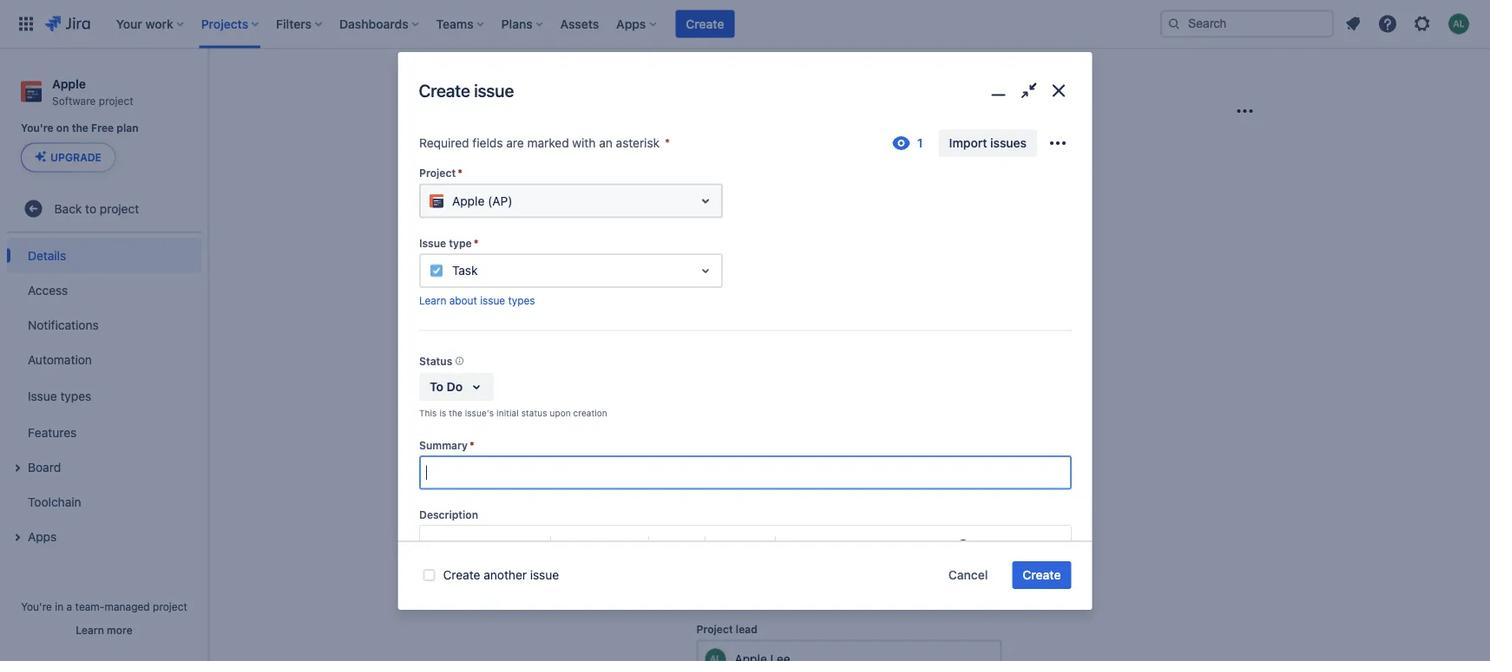 Task type: describe. For each thing, give the bounding box(es) containing it.
apple link
[[503, 69, 535, 90]]

invite the team
[[915, 587, 1001, 602]]

import issues
[[949, 136, 1027, 150]]

none text field inside create issue dialog
[[421, 457, 1070, 489]]

access
[[28, 283, 68, 297]]

open image
[[975, 521, 995, 542]]

toolchain link
[[7, 485, 201, 520]]

project for project lead
[[697, 624, 733, 636]]

upgrade button
[[22, 144, 115, 171]]

emoji image
[[870, 537, 890, 558]]

choose a category
[[705, 525, 811, 539]]

1 horizontal spatial with
[[831, 321, 852, 333]]

create button inside the primary element
[[676, 10, 735, 38]]

normal text button
[[437, 528, 543, 566]]

creation
[[573, 408, 607, 418]]

learn for learn more
[[76, 624, 104, 636]]

project for apple software project
[[99, 94, 133, 107]]

back to project
[[54, 201, 139, 216]]

import issues link
[[939, 129, 1037, 157]]

required fields are marked with an asterisk * inside create issue dialog
[[419, 136, 670, 150]]

managed
[[105, 601, 150, 613]]

(ap)
[[488, 193, 512, 208]]

more actions for this issue image
[[1048, 133, 1068, 154]]

project for back to project
[[100, 201, 139, 216]]

back
[[54, 201, 82, 216]]

about
[[449, 294, 477, 306]]

plan
[[117, 122, 139, 134]]

to
[[429, 380, 443, 394]]

choose
[[705, 525, 748, 539]]

toolchain
[[28, 495, 81, 509]]

another
[[484, 568, 527, 583]]

more formatting image
[[617, 537, 638, 558]]

normal
[[445, 540, 487, 554]]

to do button
[[419, 373, 494, 401]]

you're in a team-managed project
[[21, 601, 187, 613]]

features link
[[7, 415, 201, 450]]

summary
[[419, 439, 468, 451]]

team
[[972, 587, 1001, 602]]

exit full screen image
[[1017, 78, 1042, 103]]

learn about issue types
[[419, 294, 535, 306]]

types inside create issue dialog
[[508, 294, 535, 306]]

project lead
[[697, 624, 758, 636]]

project *
[[419, 167, 462, 179]]

apple for apple (ap)
[[452, 193, 484, 208]]

is
[[439, 408, 446, 418]]

board button
[[7, 450, 201, 485]]

projects link
[[436, 69, 482, 90]]

type
[[449, 237, 472, 249]]

2 vertical spatial project
[[153, 601, 187, 613]]

invite the team button
[[915, 586, 1001, 604]]

issue types link
[[7, 377, 201, 415]]

lead
[[736, 624, 758, 636]]

create inside the primary element
[[686, 16, 725, 31]]

category
[[761, 525, 811, 539]]

apple for apple
[[503, 73, 535, 87]]

apple lee image
[[705, 649, 726, 662]]

code snippet image
[[925, 537, 946, 558]]

marked inside create issue dialog
[[527, 136, 569, 150]]

issue for issue type *
[[419, 237, 446, 249]]

assets
[[561, 16, 599, 31]]

issue for about
[[480, 294, 505, 306]]

1 horizontal spatial a
[[751, 525, 758, 539]]

you're for you're in a team-managed project
[[21, 601, 52, 613]]

automation
[[28, 352, 92, 367]]

learn for learn about issue types
[[419, 294, 446, 306]]

the for free
[[72, 122, 88, 134]]

the inside button
[[950, 587, 969, 602]]

banner containing assets
[[0, 0, 1491, 49]]

you're on the free plan
[[21, 122, 139, 134]]

group containing details
[[7, 233, 201, 559]]

Search field
[[1161, 10, 1335, 38]]

free
[[91, 122, 114, 134]]

summary *
[[419, 439, 474, 451]]

this is the issue's initial status upon creation
[[419, 408, 607, 418]]

issues
[[990, 136, 1027, 150]]

italic ⌘i image
[[589, 537, 610, 558]]



Task type: locate. For each thing, give the bounding box(es) containing it.
0 vertical spatial required
[[419, 136, 469, 150]]

1 vertical spatial marked
[[792, 321, 828, 333]]

1 horizontal spatial learn
[[419, 294, 446, 306]]

primary element
[[10, 0, 1161, 48]]

1 vertical spatial the
[[449, 408, 462, 418]]

0 vertical spatial details
[[440, 97, 502, 122]]

import
[[949, 136, 987, 150]]

the right 'is'
[[449, 408, 462, 418]]

you're left on
[[21, 122, 54, 134]]

2 you're from the top
[[21, 601, 52, 613]]

initial
[[496, 408, 519, 418]]

0 horizontal spatial fields
[[472, 136, 503, 150]]

details up "access"
[[28, 248, 66, 263]]

description
[[419, 509, 478, 521]]

None text field
[[421, 457, 1070, 489]]

1 vertical spatial project
[[100, 201, 139, 216]]

marked
[[527, 136, 569, 150], [792, 321, 828, 333]]

numbered list ⌘⇧7 image
[[744, 537, 765, 558]]

bold ⌘b image
[[561, 537, 582, 558]]

learn down team-
[[76, 624, 104, 636]]

are
[[506, 136, 524, 150], [773, 321, 789, 333]]

0 horizontal spatial with
[[572, 136, 596, 150]]

status
[[419, 355, 452, 367]]

learn more button
[[76, 623, 133, 637]]

0 vertical spatial types
[[508, 294, 535, 306]]

types down the "automation"
[[60, 389, 91, 403]]

1 horizontal spatial details
[[440, 97, 502, 122]]

1 vertical spatial required
[[697, 321, 741, 333]]

1 vertical spatial issue
[[480, 294, 505, 306]]

the right on
[[72, 122, 88, 134]]

2 vertical spatial issue
[[530, 568, 559, 583]]

0 horizontal spatial project
[[419, 167, 456, 179]]

0 vertical spatial required fields are marked with an asterisk *
[[419, 136, 670, 150]]

1 vertical spatial create button
[[1013, 562, 1072, 590]]

create another issue
[[443, 568, 559, 583]]

2 open image from the top
[[695, 260, 716, 281]]

0 horizontal spatial required
[[419, 136, 469, 150]]

an inside create issue dialog
[[599, 136, 612, 150]]

open image for task
[[695, 260, 716, 281]]

0 horizontal spatial create button
[[676, 10, 735, 38]]

1 horizontal spatial fields
[[743, 321, 770, 333]]

learn inside button
[[76, 624, 104, 636]]

0 vertical spatial project
[[99, 94, 133, 107]]

notifications
[[28, 318, 99, 332]]

0 horizontal spatial marked
[[527, 136, 569, 150]]

table image
[[897, 537, 918, 558]]

0 horizontal spatial asterisk
[[616, 136, 660, 150]]

0 horizontal spatial apple
[[52, 76, 86, 91]]

0 vertical spatial learn
[[419, 294, 446, 306]]

2 horizontal spatial the
[[950, 587, 969, 602]]

0 vertical spatial open image
[[695, 190, 716, 211]]

apple up software
[[52, 76, 86, 91]]

0 horizontal spatial types
[[60, 389, 91, 403]]

open image
[[695, 190, 716, 211], [695, 260, 716, 281]]

apple inside create issue dialog
[[452, 193, 484, 208]]

1 horizontal spatial issue
[[419, 237, 446, 249]]

info panel image
[[953, 537, 974, 558]]

upon
[[550, 408, 570, 418]]

group
[[7, 233, 201, 559]]

task
[[452, 263, 478, 278]]

project inside apple software project
[[99, 94, 133, 107]]

0 vertical spatial issue
[[474, 80, 514, 101]]

upgrade
[[50, 151, 102, 164]]

features
[[28, 425, 77, 440]]

create issue
[[419, 80, 514, 101]]

1 horizontal spatial create button
[[1013, 562, 1072, 590]]

1 vertical spatial open image
[[695, 260, 716, 281]]

issue inside 'link'
[[28, 389, 57, 403]]

2 horizontal spatial apple
[[503, 73, 535, 87]]

create issue dialog
[[398, 52, 1093, 662]]

to
[[85, 201, 96, 216]]

project inside create issue dialog
[[419, 167, 456, 179]]

None field
[[699, 445, 1001, 476]]

open image for apple (ap)
[[695, 190, 716, 211]]

0 vertical spatial you're
[[21, 122, 54, 134]]

0 horizontal spatial are
[[506, 136, 524, 150]]

issue inside dialog
[[419, 237, 446, 249]]

1 horizontal spatial marked
[[792, 321, 828, 333]]

1 horizontal spatial an
[[855, 321, 866, 333]]

1 open image from the top
[[695, 190, 716, 211]]

back to project link
[[7, 191, 201, 226]]

0 horizontal spatial the
[[72, 122, 88, 134]]

mention image
[[842, 537, 863, 558]]

1 vertical spatial learn
[[76, 624, 104, 636]]

board
[[28, 460, 61, 474]]

types right about
[[508, 294, 535, 306]]

this
[[419, 408, 437, 418]]

fields inside create issue dialog
[[472, 136, 503, 150]]

learn
[[419, 294, 446, 306], [76, 624, 104, 636]]

issue
[[474, 80, 514, 101], [480, 294, 505, 306], [530, 568, 559, 583]]

invite
[[915, 587, 947, 602]]

1 horizontal spatial project
[[697, 624, 733, 636]]

project up 'apple (ap)'
[[419, 167, 456, 179]]

project for project *
[[419, 167, 456, 179]]

apple software project
[[52, 76, 133, 107]]

1 vertical spatial asterisk
[[869, 321, 908, 333]]

types
[[508, 294, 535, 306], [60, 389, 91, 403]]

1 horizontal spatial required
[[697, 321, 741, 333]]

link image
[[786, 537, 807, 558]]

text
[[490, 540, 512, 554]]

asterisk inside create issue dialog
[[616, 136, 660, 150]]

2 vertical spatial the
[[950, 587, 969, 602]]

the inside create issue dialog
[[449, 408, 462, 418]]

you're
[[21, 122, 54, 134], [21, 601, 52, 613]]

required inside create issue dialog
[[419, 136, 469, 150]]

category
[[697, 498, 744, 510]]

a
[[751, 525, 758, 539], [67, 601, 72, 613]]

apple (ap)
[[452, 193, 512, 208]]

project right the to
[[100, 201, 139, 216]]

1 horizontal spatial required fields are marked with an asterisk *
[[697, 321, 917, 333]]

access link
[[7, 273, 201, 308]]

minimize image
[[986, 78, 1011, 103]]

project
[[419, 167, 456, 179], [697, 624, 733, 636]]

0 vertical spatial fields
[[472, 136, 503, 150]]

0 vertical spatial a
[[751, 525, 758, 539]]

1 horizontal spatial asterisk
[[869, 321, 908, 333]]

with inside create issue dialog
[[572, 136, 596, 150]]

details
[[440, 97, 502, 122], [28, 248, 66, 263]]

with
[[572, 136, 596, 150], [831, 321, 852, 333]]

apple right projects
[[503, 73, 535, 87]]

a right the choose
[[751, 525, 758, 539]]

0 vertical spatial with
[[572, 136, 596, 150]]

learn inside create issue dialog
[[419, 294, 446, 306]]

more
[[107, 624, 133, 636]]

1 horizontal spatial are
[[773, 321, 789, 333]]

automation link
[[7, 342, 201, 377]]

the for issue's
[[449, 408, 462, 418]]

you're left in
[[21, 601, 52, 613]]

learn about issue types link
[[419, 294, 535, 306]]

0 vertical spatial are
[[506, 136, 524, 150]]

required
[[419, 136, 469, 150], [697, 321, 741, 333]]

0 vertical spatial create button
[[676, 10, 735, 38]]

notifications link
[[7, 308, 201, 342]]

*
[[665, 136, 670, 150], [457, 167, 462, 179], [473, 237, 478, 249], [913, 321, 917, 333], [469, 439, 474, 451]]

1 vertical spatial a
[[67, 601, 72, 613]]

issue up features
[[28, 389, 57, 403]]

issue for issue types
[[28, 389, 57, 403]]

discard & close image
[[1047, 78, 1072, 103]]

normal text
[[445, 540, 512, 554]]

apple
[[503, 73, 535, 87], [52, 76, 86, 91], [452, 193, 484, 208]]

details inside group
[[28, 248, 66, 263]]

software
[[52, 94, 96, 107]]

apps button
[[7, 520, 201, 554]]

projects
[[436, 73, 482, 87]]

0 horizontal spatial required fields are marked with an asterisk *
[[419, 136, 670, 150]]

details down projects link
[[440, 97, 502, 122]]

project up plan
[[99, 94, 133, 107]]

learn more
[[76, 624, 133, 636]]

1 vertical spatial an
[[855, 321, 866, 333]]

a right in
[[67, 601, 72, 613]]

details link
[[7, 238, 201, 273]]

0 horizontal spatial an
[[599, 136, 612, 150]]

0 vertical spatial an
[[599, 136, 612, 150]]

issue type *
[[419, 237, 478, 249]]

0 vertical spatial the
[[72, 122, 88, 134]]

1 vertical spatial details
[[28, 248, 66, 263]]

1 vertical spatial fields
[[743, 321, 770, 333]]

assets link
[[555, 10, 604, 38]]

issue types
[[28, 389, 91, 403]]

project
[[99, 94, 133, 107], [100, 201, 139, 216], [153, 601, 187, 613]]

1 horizontal spatial apple
[[452, 193, 484, 208]]

1 vertical spatial are
[[773, 321, 789, 333]]

issue
[[419, 237, 446, 249], [28, 389, 57, 403]]

1 vertical spatial issue
[[28, 389, 57, 403]]

are inside create issue dialog
[[506, 136, 524, 150]]

status
[[521, 408, 547, 418]]

0 horizontal spatial issue
[[28, 389, 57, 403]]

team-
[[75, 601, 105, 613]]

1 vertical spatial required fields are marked with an asterisk *
[[697, 321, 917, 333]]

1 horizontal spatial types
[[508, 294, 535, 306]]

1 vertical spatial types
[[60, 389, 91, 403]]

project up apple lee image
[[697, 624, 733, 636]]

apps
[[28, 530, 57, 544]]

on
[[56, 122, 69, 134]]

apple inside apple software project
[[52, 76, 86, 91]]

asterisk
[[616, 136, 660, 150], [869, 321, 908, 333]]

cancel
[[949, 568, 988, 583]]

jira image
[[45, 13, 90, 34], [45, 13, 90, 34]]

issue left type
[[419, 237, 446, 249]]

project inside "link"
[[100, 201, 139, 216]]

issue's
[[465, 408, 494, 418]]

in
[[55, 601, 64, 613]]

you're for you're on the free plan
[[21, 122, 54, 134]]

1 you're from the top
[[21, 122, 54, 134]]

0 vertical spatial asterisk
[[616, 136, 660, 150]]

bullet list ⌘⇧8 image
[[716, 537, 737, 558]]

to do
[[429, 380, 463, 394]]

0 vertical spatial marked
[[527, 136, 569, 150]]

0 horizontal spatial a
[[67, 601, 72, 613]]

project right managed
[[153, 601, 187, 613]]

add image, video, or file image
[[814, 537, 835, 558]]

apple left (ap)
[[452, 193, 484, 208]]

search image
[[1168, 17, 1182, 31]]

the
[[72, 122, 88, 134], [449, 408, 462, 418], [950, 587, 969, 602]]

0 horizontal spatial learn
[[76, 624, 104, 636]]

1 vertical spatial project
[[697, 624, 733, 636]]

0 vertical spatial issue
[[419, 237, 446, 249]]

create button
[[676, 10, 735, 38], [1013, 562, 1072, 590]]

1 vertical spatial with
[[831, 321, 852, 333]]

0 horizontal spatial details
[[28, 248, 66, 263]]

the down the cancel
[[950, 587, 969, 602]]

project avatar image
[[794, 146, 905, 257]]

types inside 'link'
[[60, 389, 91, 403]]

apple for apple software project
[[52, 76, 86, 91]]

1 vertical spatial you're
[[21, 601, 52, 613]]

cancel button
[[939, 562, 999, 590]]

fields
[[472, 136, 503, 150], [743, 321, 770, 333]]

banner
[[0, 0, 1491, 49]]

do
[[446, 380, 463, 394]]

1 horizontal spatial the
[[449, 408, 462, 418]]

issue for another
[[530, 568, 559, 583]]

0 vertical spatial project
[[419, 167, 456, 179]]

info image
[[452, 354, 466, 368]]

learn left about
[[419, 294, 446, 306]]



Task type: vqa. For each thing, say whether or not it's contained in the screenshot.
blinks
no



